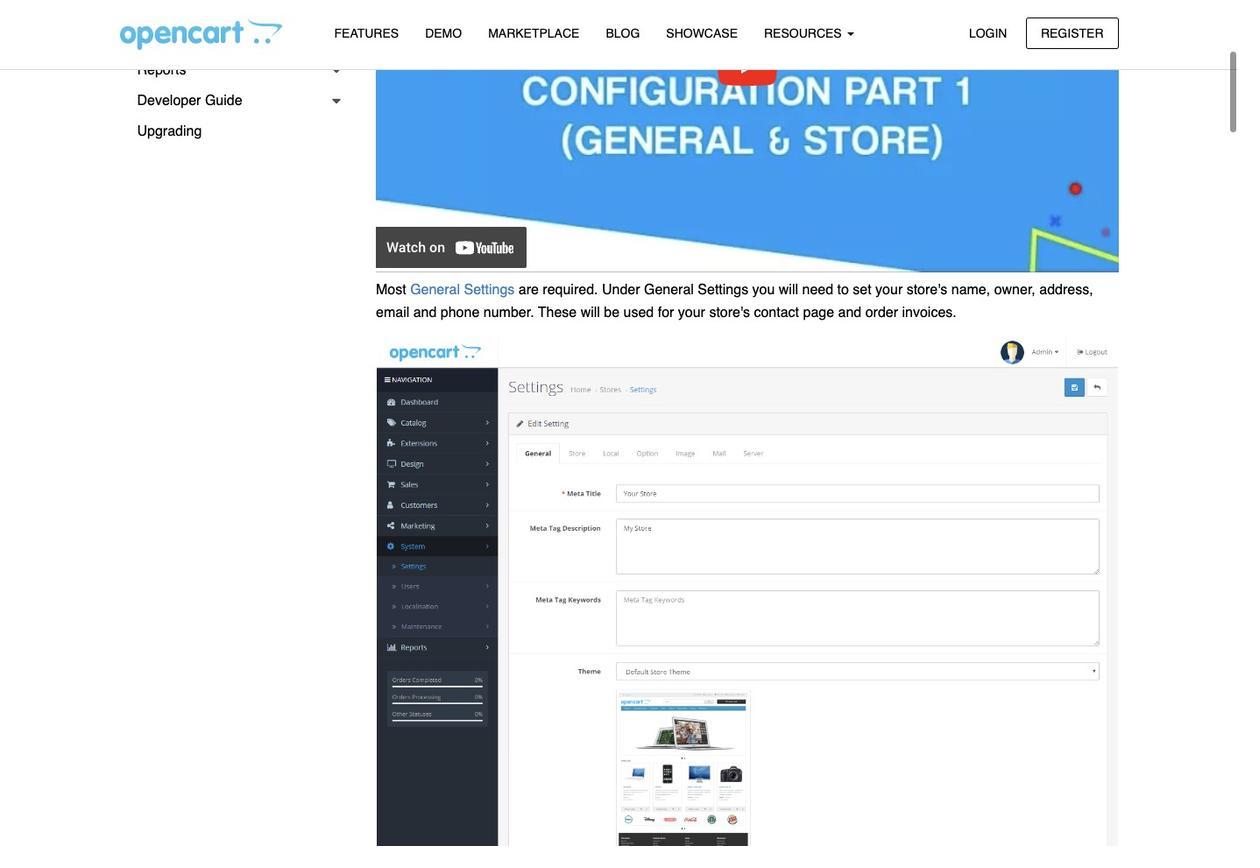 Task type: locate. For each thing, give the bounding box(es) containing it.
1 horizontal spatial store's
[[907, 283, 948, 298]]

will left be
[[581, 305, 600, 321]]

demo
[[425, 26, 462, 40]]

0 vertical spatial store's
[[907, 283, 948, 298]]

general up phone
[[410, 283, 460, 298]]

your
[[876, 283, 903, 298], [678, 305, 706, 321]]

general settings link
[[410, 283, 515, 298]]

your up "order"
[[876, 283, 903, 298]]

reports
[[137, 62, 186, 78]]

be
[[604, 305, 620, 321]]

and down most general settings
[[413, 305, 437, 321]]

marketplace link
[[475, 18, 593, 49]]

store's
[[907, 283, 948, 298], [710, 305, 750, 321]]

register
[[1041, 26, 1104, 40]]

showcase
[[666, 26, 738, 40]]

1 vertical spatial will
[[581, 305, 600, 321]]

phone
[[441, 305, 480, 321]]

general inside are required. under general settings you will need to set your store's name, owner, address, email and phone number. these will be used for your store's contact page and order invoices.
[[644, 283, 694, 298]]

0 horizontal spatial and
[[413, 305, 437, 321]]

1 horizontal spatial and
[[839, 305, 862, 321]]

0 horizontal spatial your
[[678, 305, 706, 321]]

contact
[[754, 305, 800, 321]]

0 horizontal spatial store's
[[710, 305, 750, 321]]

general
[[410, 283, 460, 298], [644, 283, 694, 298]]

are required. under general settings you will need to set your store's name, owner, address, email and phone number. these will be used for your store's contact page and order invoices.
[[376, 283, 1094, 321]]

name,
[[952, 283, 991, 298]]

register link
[[1026, 17, 1119, 49]]

are
[[519, 283, 539, 298]]

settings
[[464, 283, 515, 298], [698, 283, 749, 298]]

demo link
[[412, 18, 475, 49]]

0 vertical spatial will
[[779, 283, 799, 298]]

0 horizontal spatial settings
[[464, 283, 515, 298]]

will right you
[[779, 283, 799, 298]]

1 and from the left
[[413, 305, 437, 321]]

upgrading
[[137, 124, 202, 139]]

1 horizontal spatial will
[[779, 283, 799, 298]]

tools link
[[120, 25, 350, 55]]

login link
[[955, 17, 1023, 49]]

developer guide link
[[120, 86, 350, 117]]

and
[[413, 305, 437, 321], [839, 305, 862, 321]]

general up for
[[644, 283, 694, 298]]

1 settings from the left
[[464, 283, 515, 298]]

1 horizontal spatial settings
[[698, 283, 749, 298]]

opencart - open source shopping cart solution image
[[120, 18, 282, 50]]

will
[[779, 283, 799, 298], [581, 305, 600, 321]]

required.
[[543, 283, 598, 298]]

your right for
[[678, 305, 706, 321]]

for
[[658, 305, 674, 321]]

features
[[334, 26, 399, 40]]

need
[[803, 283, 834, 298]]

0 horizontal spatial general
[[410, 283, 460, 298]]

1 horizontal spatial general
[[644, 283, 694, 298]]

order
[[866, 305, 899, 321]]

2 settings from the left
[[698, 283, 749, 298]]

and down to
[[839, 305, 862, 321]]

1 horizontal spatial your
[[876, 283, 903, 298]]

settings up number.
[[464, 283, 515, 298]]

number.
[[484, 305, 534, 321]]

showcase link
[[653, 18, 751, 49]]

reports link
[[120, 55, 350, 86]]

settings left you
[[698, 283, 749, 298]]

2 general from the left
[[644, 283, 694, 298]]

guide
[[205, 93, 242, 109]]

store's left contact
[[710, 305, 750, 321]]

login
[[969, 26, 1008, 40]]

used
[[624, 305, 654, 321]]

1 vertical spatial store's
[[710, 305, 750, 321]]

invoices.
[[902, 305, 957, 321]]

store's up invoices.
[[907, 283, 948, 298]]

tools
[[137, 32, 170, 47]]



Task type: vqa. For each thing, say whether or not it's contained in the screenshot.
to
yes



Task type: describe. For each thing, give the bounding box(es) containing it.
most
[[376, 283, 406, 298]]

2 and from the left
[[839, 305, 862, 321]]

resources
[[764, 26, 846, 40]]

blog link
[[593, 18, 653, 49]]

0 horizontal spatial will
[[581, 305, 600, 321]]

page
[[803, 305, 835, 321]]

address,
[[1040, 283, 1094, 298]]

most general settings
[[376, 283, 515, 298]]

system link
[[120, 0, 350, 25]]

0 vertical spatial your
[[876, 283, 903, 298]]

set
[[853, 283, 872, 298]]

setting general tab image
[[376, 336, 1119, 847]]

developer guide
[[137, 93, 242, 109]]

email
[[376, 305, 410, 321]]

1 general from the left
[[410, 283, 460, 298]]

owner,
[[995, 283, 1036, 298]]

1 vertical spatial your
[[678, 305, 706, 321]]

developer
[[137, 93, 201, 109]]

upgrading link
[[120, 117, 350, 147]]

marketplace
[[488, 26, 580, 40]]

to
[[838, 283, 849, 298]]

under
[[602, 283, 640, 298]]

settings inside are required. under general settings you will need to set your store's name, owner, address, email and phone number. these will be used for your store's contact page and order invoices.
[[698, 283, 749, 298]]

system
[[137, 1, 184, 17]]

resources link
[[751, 18, 867, 49]]

these
[[538, 305, 577, 321]]

features link
[[321, 18, 412, 49]]

you
[[753, 283, 775, 298]]

blog
[[606, 26, 640, 40]]



